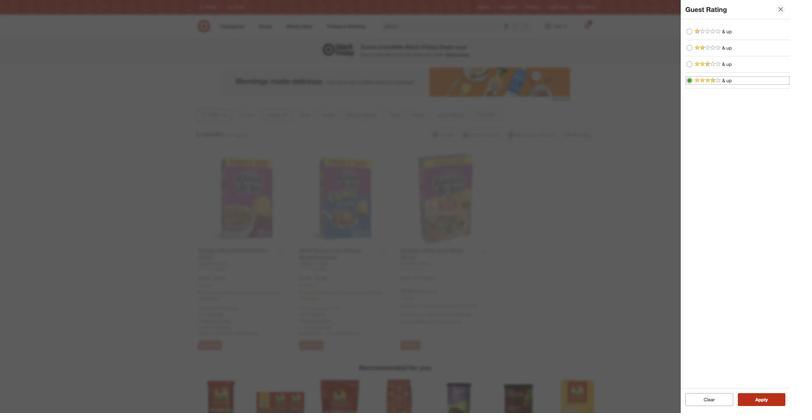 Task type: describe. For each thing, give the bounding box(es) containing it.
exclusions apply. link for 1345
[[199, 318, 231, 323]]

shipping for 1345
[[207, 312, 223, 317]]

circle
[[560, 5, 569, 9]]

pinole inside $5.29 ( $0.24 /ounce ) at pinole
[[405, 296, 415, 300]]

shipt
[[462, 312, 472, 317]]

ships for 1345
[[206, 306, 214, 311]]

1345
[[216, 267, 224, 271]]

up for 3rd & up option
[[727, 77, 732, 83]]

find stores link
[[578, 5, 596, 10]]

redcard
[[526, 5, 540, 9]]

59
[[419, 267, 423, 271]]

only for 1283
[[300, 306, 307, 311]]

friday
[[422, 44, 438, 50]]

hours inside "get it as soon as 6pm today with shipt ready within 2 hours with pickup"
[[429, 319, 439, 324]]

59 link
[[401, 267, 491, 272]]

1 link
[[581, 20, 594, 33]]

apply. for 1345
[[220, 318, 231, 323]]

(
[[414, 289, 415, 294]]

clear button
[[686, 393, 734, 406]]

apply. for 1283
[[322, 318, 333, 323]]

guest rating
[[686, 5, 728, 13]]

2 for 1283
[[324, 331, 326, 336]]

1283 link
[[300, 267, 390, 272]]

ad
[[512, 5, 517, 9]]

clear
[[704, 397, 715, 403]]

black
[[405, 44, 420, 50]]

sponsored
[[553, 97, 570, 101]]

saving
[[457, 52, 470, 57]]

find
[[578, 5, 585, 9]]

get
[[401, 312, 408, 317]]

deals
[[439, 44, 454, 50]]

start
[[446, 52, 456, 57]]

apply button
[[738, 393, 786, 406]]

)
[[437, 289, 438, 294]]

3 & up radio from the top
[[687, 78, 693, 83]]

pickup for 1283
[[348, 331, 360, 336]]

score incredible black friday deals now save on top gifts & find new deals each week. start saving
[[361, 44, 470, 57]]

today
[[442, 312, 453, 317]]

exclusions for 1345
[[199, 318, 219, 323]]

1 & up from the top
[[723, 29, 732, 34]]

weekly ad
[[500, 5, 517, 9]]

$5.29 for 1345
[[214, 275, 225, 281]]

$4.29 - $5.29 at pinole for 1345
[[198, 275, 225, 288]]

each
[[424, 52, 433, 57]]

it
[[409, 312, 411, 317]]

in for 1283
[[300, 325, 303, 330]]

2 as from the left
[[428, 312, 432, 317]]

6pm
[[433, 312, 441, 317]]

2 inside "get it as soon as 6pm today with shipt ready within 2 hours with pickup"
[[426, 319, 428, 324]]

up for third & up option from the bottom
[[727, 29, 732, 34]]

eligible
[[422, 275, 435, 280]]

stock for 1283
[[304, 325, 314, 330]]

& for & up radio
[[723, 45, 726, 51]]

guest rating dialog
[[681, 0, 791, 413]]

$0.24
[[415, 289, 425, 294]]

at inside $5.29 ( $0.24 /ounce ) at pinole
[[401, 296, 404, 300]]

recommended for you
[[359, 363, 432, 372]]

hours for 1345
[[226, 331, 236, 336]]

exclusions for 1283
[[301, 318, 321, 323]]

in for 1345
[[198, 325, 201, 330]]

up for & up radio
[[727, 45, 732, 51]]

deals
[[413, 52, 423, 57]]

target
[[549, 5, 559, 9]]

apply
[[756, 397, 769, 403]]

stock for 1345
[[203, 325, 213, 330]]

free for 1283
[[300, 312, 308, 317]]

guest
[[686, 5, 705, 13]]

you
[[420, 363, 432, 372]]

rating
[[707, 5, 728, 13]]

1
[[590, 21, 591, 24]]

& for 3rd & up option
[[723, 77, 726, 83]]

for inside 3 results for "raisins"
[[225, 132, 231, 138]]

registry link
[[478, 5, 491, 10]]

- for 1283
[[312, 275, 314, 281]]

exclusions apply. link for 1283
[[301, 318, 333, 323]]

2 & up from the top
[[723, 45, 732, 51]]



Task type: vqa. For each thing, say whether or not it's contained in the screenshot.
topmost for
yes



Task type: locate. For each thing, give the bounding box(es) containing it.
1 vertical spatial for
[[409, 363, 418, 372]]

$35 for 1345
[[223, 306, 229, 311]]

as right 'it'
[[412, 312, 416, 317]]

1 exclusions from the left
[[199, 318, 219, 323]]

2 vertical spatial & up radio
[[687, 78, 693, 83]]

1 $4.29 - $5.29 at pinole from the left
[[198, 275, 225, 288]]

$4.29 - $5.29 at pinole for 1283
[[300, 275, 327, 288]]

& up
[[723, 29, 732, 34], [723, 45, 732, 51], [723, 61, 732, 67], [723, 77, 732, 83]]

2 exclusions apply. link from the left
[[301, 318, 333, 323]]

pickup for 1345
[[246, 331, 258, 336]]

1 horizontal spatial orders
[[331, 306, 341, 311]]

$5.29
[[214, 275, 225, 281], [315, 275, 327, 281], [401, 288, 412, 294]]

save
[[361, 52, 370, 57]]

1 horizontal spatial pickup
[[348, 331, 360, 336]]

with
[[215, 306, 222, 311], [317, 306, 323, 311], [454, 312, 461, 317], [441, 319, 448, 324], [238, 331, 245, 336], [339, 331, 347, 336]]

0 horizontal spatial $4.29
[[198, 275, 209, 281]]

score
[[361, 44, 376, 50]]

"raisins"
[[232, 132, 249, 138]]

1 shipping from the left
[[207, 312, 223, 317]]

ready for 1283
[[300, 331, 311, 336]]

snap ebt eligible
[[401, 275, 435, 280]]

1 horizontal spatial for
[[409, 363, 418, 372]]

- for 1345
[[211, 275, 213, 281]]

as left 6pm
[[428, 312, 432, 317]]

ebt
[[413, 275, 421, 280]]

1 horizontal spatial exclusions apply. link
[[301, 318, 333, 323]]

2 in from the left
[[300, 325, 303, 330]]

2 $4.29 - $5.29 at pinole from the left
[[300, 275, 327, 288]]

ready
[[401, 319, 413, 324], [198, 331, 210, 336], [300, 331, 311, 336]]

$5.29 down 1345
[[214, 275, 225, 281]]

weekly
[[500, 5, 511, 9]]

$4.29 - $5.29 at pinole down 1345
[[198, 275, 225, 288]]

0 horizontal spatial pickup
[[246, 331, 258, 336]]

/ounce
[[425, 289, 437, 294]]

1 horizontal spatial within
[[312, 331, 323, 336]]

What can we help you find? suggestions appear below search field
[[381, 20, 526, 33]]

0 horizontal spatial exclusions apply. link
[[199, 318, 231, 323]]

0 horizontal spatial ready
[[198, 331, 210, 336]]

2 horizontal spatial hours
[[429, 319, 439, 324]]

within inside "get it as soon as 6pm today with shipt ready within 2 hours with pickup"
[[414, 319, 425, 324]]

0 vertical spatial & up radio
[[687, 29, 693, 35]]

for left "raisins" at the top left
[[225, 132, 231, 138]]

search
[[522, 24, 536, 30]]

1 up from the top
[[727, 29, 732, 34]]

stock
[[203, 325, 213, 330], [304, 325, 314, 330]]

1 horizontal spatial stock
[[304, 325, 314, 330]]

1 horizontal spatial exclusions
[[301, 318, 321, 323]]

at
[[198, 283, 201, 288], [300, 283, 303, 288], [401, 296, 404, 300], [214, 325, 217, 330], [315, 325, 319, 330]]

stores
[[586, 5, 596, 9]]

only
[[198, 306, 205, 311], [300, 306, 307, 311]]

2 free from the left
[[300, 312, 308, 317]]

hours
[[429, 319, 439, 324], [226, 331, 236, 336], [328, 331, 338, 336]]

as
[[412, 312, 416, 317], [428, 312, 432, 317]]

snap
[[401, 275, 412, 280]]

only ships with $35 orders free shipping * * exclusions apply. in stock at  pinole ready within 2 hours with pickup for 1283
[[300, 306, 360, 336]]

$4.29 for 1345
[[198, 275, 209, 281]]

1 horizontal spatial in
[[300, 325, 303, 330]]

& inside score incredible black friday deals now save on top gifts & find new deals each week. start saving
[[393, 52, 396, 57]]

2 horizontal spatial 2
[[426, 319, 428, 324]]

1 $35 from the left
[[223, 306, 229, 311]]

*
[[223, 312, 224, 317], [324, 312, 326, 317], [198, 318, 199, 323], [300, 318, 301, 323]]

get it as soon as 6pm today with shipt ready within 2 hours with pickup
[[401, 312, 472, 324]]

1345 link
[[198, 267, 288, 272]]

california raisins - 20oz - good & gather™ image
[[435, 379, 483, 413], [435, 379, 483, 413]]

0 horizontal spatial $4.29 - $5.29 at pinole
[[198, 275, 225, 288]]

ready inside "get it as soon as 6pm today with shipt ready within 2 hours with pickup"
[[401, 319, 413, 324]]

2 horizontal spatial ready
[[401, 319, 413, 324]]

1 horizontal spatial shipping
[[309, 312, 324, 317]]

0 horizontal spatial orders
[[229, 306, 240, 311]]

for left you
[[409, 363, 418, 372]]

0 horizontal spatial ships
[[206, 306, 214, 311]]

1 horizontal spatial only
[[300, 306, 307, 311]]

gifts
[[384, 52, 392, 57]]

pickup
[[449, 319, 461, 324], [246, 331, 258, 336], [348, 331, 360, 336]]

0 horizontal spatial exclusions
[[199, 318, 219, 323]]

1283
[[318, 267, 325, 271]]

advertisement region
[[220, 67, 570, 97]]

0 horizontal spatial for
[[225, 132, 231, 138]]

1 vertical spatial & up radio
[[687, 61, 693, 67]]

1 orders from the left
[[229, 306, 240, 311]]

apply.
[[220, 318, 231, 323], [322, 318, 333, 323]]

sun-maid california sun-dried raisins canister – 20oz image
[[197, 379, 245, 413], [197, 379, 245, 413]]

find
[[397, 52, 404, 57]]

0 horizontal spatial only ships with $35 orders free shipping * * exclusions apply. in stock at  pinole ready within 2 hours with pickup
[[198, 306, 258, 336]]

results
[[201, 130, 223, 138]]

-
[[211, 275, 213, 281], [312, 275, 314, 281]]

1 horizontal spatial ships
[[308, 306, 316, 311]]

ships for 1283
[[308, 306, 316, 311]]

within for 1345
[[211, 331, 222, 336]]

2 orders from the left
[[331, 306, 341, 311]]

search button
[[522, 20, 536, 34]]

2 only from the left
[[300, 306, 307, 311]]

1 exclusions apply. link from the left
[[199, 318, 231, 323]]

& up radio
[[687, 29, 693, 35], [687, 61, 693, 67], [687, 78, 693, 83]]

2 & up radio from the top
[[687, 61, 693, 67]]

1 horizontal spatial as
[[428, 312, 432, 317]]

2 stock from the left
[[304, 325, 314, 330]]

pinole
[[202, 283, 212, 288], [304, 283, 313, 288], [405, 296, 415, 300], [218, 325, 229, 330], [320, 325, 331, 330]]

& for third & up option from the bottom
[[723, 29, 726, 34]]

ships
[[206, 306, 214, 311], [308, 306, 316, 311]]

in
[[198, 325, 201, 330], [300, 325, 303, 330]]

$4.29
[[198, 275, 209, 281], [300, 275, 311, 281]]

free for 1345
[[198, 312, 206, 317]]

& up radio
[[687, 45, 693, 51]]

2 up from the top
[[727, 45, 732, 51]]

top
[[377, 52, 383, 57]]

$35 for 1283
[[324, 306, 330, 311]]

$5.29 inside $5.29 ( $0.24 /ounce ) at pinole
[[401, 288, 412, 294]]

find stores
[[578, 5, 596, 9]]

hours for 1283
[[328, 331, 338, 336]]

orders for 1283
[[331, 306, 341, 311]]

0 horizontal spatial -
[[211, 275, 213, 281]]

2 $35 from the left
[[324, 306, 330, 311]]

3
[[196, 130, 200, 138]]

new
[[405, 52, 412, 57]]

1 horizontal spatial free
[[300, 312, 308, 317]]

0 horizontal spatial as
[[412, 312, 416, 317]]

week.
[[434, 52, 445, 57]]

1 in from the left
[[198, 325, 201, 330]]

2 for 1345
[[223, 331, 225, 336]]

$4.29 - $5.29 at pinole
[[198, 275, 225, 288], [300, 275, 327, 288]]

1 $4.29 from the left
[[198, 275, 209, 281]]

2 shipping from the left
[[309, 312, 324, 317]]

3 up from the top
[[727, 61, 732, 67]]

1 horizontal spatial -
[[312, 275, 314, 281]]

sun-maid california sun-dried raisins - .05oz / 12ct image
[[376, 379, 423, 413], [376, 379, 423, 413]]

1 horizontal spatial apply.
[[322, 318, 333, 323]]

&
[[723, 29, 726, 34], [723, 45, 726, 51], [393, 52, 396, 57], [723, 61, 726, 67], [723, 77, 726, 83]]

0 horizontal spatial only
[[198, 306, 205, 311]]

0 horizontal spatial within
[[211, 331, 222, 336]]

3 & up from the top
[[723, 61, 732, 67]]

1 apply. from the left
[[220, 318, 231, 323]]

only ships with $35 orders free shipping * * exclusions apply. in stock at  pinole ready within 2 hours with pickup for 1345
[[198, 306, 258, 336]]

1 ships from the left
[[206, 306, 214, 311]]

0 horizontal spatial stock
[[203, 325, 213, 330]]

incredible
[[378, 44, 404, 50]]

0 horizontal spatial in
[[198, 325, 201, 330]]

1 horizontal spatial only ships with $35 orders free shipping * * exclusions apply. in stock at  pinole ready within 2 hours with pickup
[[300, 306, 360, 336]]

$4.29 - $5.29 at pinole down 1283
[[300, 275, 327, 288]]

sun-maid california sun-dried raisins - 1oz / 6ct image
[[257, 379, 304, 413], [257, 379, 304, 413]]

& for 2nd & up option
[[723, 61, 726, 67]]

1 stock from the left
[[203, 325, 213, 330]]

ready for 1345
[[198, 331, 210, 336]]

$5.29 down 1283
[[315, 275, 327, 281]]

up for 2nd & up option
[[727, 61, 732, 67]]

$5.29 ( $0.24 /ounce ) at pinole
[[401, 288, 438, 300]]

orders
[[229, 306, 240, 311], [331, 306, 341, 311]]

shipping for 1283
[[309, 312, 324, 317]]

$5.29 for 1283
[[315, 275, 327, 281]]

2 - from the left
[[312, 275, 314, 281]]

free
[[198, 312, 206, 317], [300, 312, 308, 317]]

0 horizontal spatial $35
[[223, 306, 229, 311]]

0 vertical spatial for
[[225, 132, 231, 138]]

on
[[371, 52, 376, 57]]

recommended
[[359, 363, 408, 372]]

1 only ships with $35 orders free shipping * * exclusions apply. in stock at  pinole ready within 2 hours with pickup from the left
[[198, 306, 258, 336]]

target circle link
[[549, 5, 569, 10]]

only for 1345
[[198, 306, 205, 311]]

4 & up from the top
[[723, 77, 732, 83]]

soon
[[418, 312, 427, 317]]

0 horizontal spatial apply.
[[220, 318, 231, 323]]

redcard link
[[526, 5, 540, 10]]

1 free from the left
[[198, 312, 206, 317]]

0 horizontal spatial shipping
[[207, 312, 223, 317]]

2 horizontal spatial within
[[414, 319, 425, 324]]

0 horizontal spatial 2
[[223, 331, 225, 336]]

1 horizontal spatial 2
[[324, 331, 326, 336]]

$5.29 left (
[[401, 288, 412, 294]]

$4.29 for 1283
[[300, 275, 311, 281]]

1 as from the left
[[412, 312, 416, 317]]

2 horizontal spatial pickup
[[449, 319, 461, 324]]

within for 1283
[[312, 331, 323, 336]]

orders for 1345
[[229, 306, 240, 311]]

1 horizontal spatial ready
[[300, 331, 311, 336]]

0 horizontal spatial free
[[198, 312, 206, 317]]

1 horizontal spatial hours
[[328, 331, 338, 336]]

$35
[[223, 306, 229, 311], [324, 306, 330, 311]]

2 horizontal spatial $5.29
[[401, 288, 412, 294]]

0 horizontal spatial hours
[[226, 331, 236, 336]]

2 ships from the left
[[308, 306, 316, 311]]

within
[[414, 319, 425, 324], [211, 331, 222, 336], [312, 331, 323, 336]]

2
[[426, 319, 428, 324], [223, 331, 225, 336], [324, 331, 326, 336]]

2 exclusions from the left
[[301, 318, 321, 323]]

1 only from the left
[[198, 306, 205, 311]]

sun-maid california golden raisins box - 12oz image
[[554, 379, 602, 413], [554, 379, 602, 413]]

1 - from the left
[[211, 275, 213, 281]]

4 up from the top
[[727, 77, 732, 83]]

registry
[[478, 5, 491, 9]]

weekly ad link
[[500, 5, 517, 10]]

2 only ships with $35 orders free shipping * * exclusions apply. in stock at  pinole ready within 2 hours with pickup from the left
[[300, 306, 360, 336]]

target circle
[[549, 5, 569, 9]]

exclusions
[[199, 318, 219, 323], [301, 318, 321, 323]]

1 & up radio from the top
[[687, 29, 693, 35]]

3 results for "raisins"
[[196, 130, 249, 138]]

now
[[456, 44, 467, 50]]

sun-maid natural california raisins resealable bag -10oz image
[[316, 379, 364, 413], [316, 379, 364, 413]]

pickup inside "get it as soon as 6pm today with shipt ready within 2 hours with pickup"
[[449, 319, 461, 324]]

1 horizontal spatial $5.29
[[315, 275, 327, 281]]

0 horizontal spatial $5.29
[[214, 275, 225, 281]]

2 $4.29 from the left
[[300, 275, 311, 281]]

only ships with $35 orders free shipping * * exclusions apply. in stock at  pinole ready within 2 hours with pickup
[[198, 306, 258, 336], [300, 306, 360, 336]]

1 horizontal spatial $4.29 - $5.29 at pinole
[[300, 275, 327, 288]]

organic thompson raisins - 12oz - good & gather™ image
[[495, 379, 542, 413], [495, 379, 542, 413]]

1 horizontal spatial $35
[[324, 306, 330, 311]]

shipping
[[207, 312, 223, 317], [309, 312, 324, 317]]

for
[[225, 132, 231, 138], [409, 363, 418, 372]]

up
[[727, 29, 732, 34], [727, 45, 732, 51], [727, 61, 732, 67], [727, 77, 732, 83]]

2 apply. from the left
[[322, 318, 333, 323]]

1 horizontal spatial $4.29
[[300, 275, 311, 281]]



